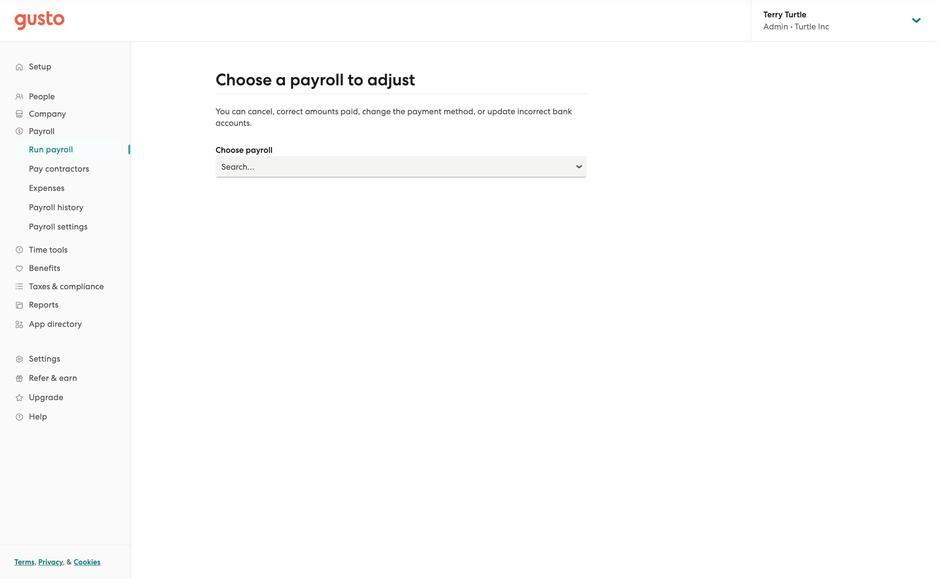 Task type: vqa. For each thing, say whether or not it's contained in the screenshot.
Reports
yes



Task type: locate. For each thing, give the bounding box(es) containing it.
choose a payroll to adjust
[[216, 70, 415, 90]]

& left cookies
[[67, 558, 72, 567]]

0 horizontal spatial payroll
[[46, 145, 73, 154]]

bank
[[553, 107, 572, 116]]

2 choose from the top
[[216, 145, 244, 155]]

turtle
[[785, 10, 807, 20], [795, 22, 817, 31]]

& right taxes
[[52, 282, 58, 291]]

payroll down company
[[29, 126, 55, 136]]

choose
[[216, 70, 272, 90], [216, 145, 244, 155]]

0 vertical spatial choose
[[216, 70, 272, 90]]

payroll for run payroll
[[46, 145, 73, 154]]

2 payroll from the top
[[29, 203, 55, 212]]

payroll down expenses
[[29, 203, 55, 212]]

pay contractors link
[[17, 160, 121, 178]]

list containing run payroll
[[0, 140, 130, 236]]

choose up can on the top of the page
[[216, 70, 272, 90]]

payroll for payroll
[[29, 126, 55, 136]]

update
[[488, 107, 516, 116]]

, left cookies
[[63, 558, 65, 567]]

& inside dropdown button
[[52, 282, 58, 291]]

amounts
[[305, 107, 339, 116]]

adjust
[[368, 70, 415, 90]]

compliance
[[60, 282, 104, 291]]

taxes & compliance
[[29, 282, 104, 291]]

terry turtle admin • turtle inc
[[764, 10, 830, 31]]

choose payroll
[[216, 145, 273, 155]]

cookies
[[74, 558, 101, 567]]

or
[[478, 107, 486, 116]]

& for earn
[[51, 374, 57, 383]]

2 list from the top
[[0, 140, 130, 236]]

people
[[29, 92, 55, 101]]

settings
[[57, 222, 88, 232]]

upgrade link
[[10, 389, 121, 406]]

pay
[[29, 164, 43, 174]]

1 , from the left
[[35, 558, 37, 567]]

payroll inside gusto navigation element
[[46, 145, 73, 154]]

payroll
[[290, 70, 344, 90], [46, 145, 73, 154], [246, 145, 273, 155]]

time tools
[[29, 245, 68, 255]]

reports
[[29, 300, 59, 310]]

list containing people
[[0, 88, 130, 427]]

history
[[57, 203, 84, 212]]

list
[[0, 88, 130, 427], [0, 140, 130, 236]]

expenses link
[[17, 180, 121, 197]]

home image
[[14, 11, 65, 30]]

1 vertical spatial payroll
[[29, 203, 55, 212]]

0 vertical spatial &
[[52, 282, 58, 291]]

payroll for payroll history
[[29, 203, 55, 212]]

1 horizontal spatial payroll
[[246, 145, 273, 155]]

payroll
[[29, 126, 55, 136], [29, 203, 55, 212], [29, 222, 55, 232]]

expenses
[[29, 183, 65, 193]]

the
[[393, 107, 406, 116]]

•
[[791, 22, 793, 31]]

3 payroll from the top
[[29, 222, 55, 232]]

1 vertical spatial choose
[[216, 145, 244, 155]]

1 vertical spatial &
[[51, 374, 57, 383]]

a
[[276, 70, 286, 90]]

inc
[[819, 22, 830, 31]]

payroll history link
[[17, 199, 121, 216]]

company
[[29, 109, 66, 119]]

payroll settings
[[29, 222, 88, 232]]

& left earn
[[51, 374, 57, 383]]

payroll history
[[29, 203, 84, 212]]

&
[[52, 282, 58, 291], [51, 374, 57, 383], [67, 558, 72, 567]]

0 horizontal spatial ,
[[35, 558, 37, 567]]

payroll up time
[[29, 222, 55, 232]]

paid,
[[341, 107, 360, 116]]

2 vertical spatial payroll
[[29, 222, 55, 232]]

payroll for choose payroll
[[246, 145, 273, 155]]

1 choose from the top
[[216, 70, 272, 90]]

tools
[[49, 245, 68, 255]]

& inside 'link'
[[51, 374, 57, 383]]

benefits link
[[10, 260, 121, 277]]

you can cancel, correct amounts paid, change the payment method, or update incorrect bank accounts.
[[216, 107, 572, 128]]

correct
[[277, 107, 303, 116]]

contractors
[[45, 164, 89, 174]]

refer & earn link
[[10, 370, 121, 387]]

people button
[[10, 88, 121, 105]]

2 horizontal spatial payroll
[[290, 70, 344, 90]]

payroll down payroll dropdown button
[[46, 145, 73, 154]]

payroll up the "amounts"
[[290, 70, 344, 90]]

1 payroll from the top
[[29, 126, 55, 136]]

0 vertical spatial payroll
[[29, 126, 55, 136]]

taxes
[[29, 282, 50, 291]]

2 , from the left
[[63, 558, 65, 567]]

terms
[[14, 558, 35, 567]]

accounts.
[[216, 118, 252, 128]]

,
[[35, 558, 37, 567], [63, 558, 65, 567]]

payment
[[408, 107, 442, 116]]

choose up 'search…' in the left of the page
[[216, 145, 244, 155]]

turtle right •
[[795, 22, 817, 31]]

0 vertical spatial turtle
[[785, 10, 807, 20]]

payroll up 'search…' in the left of the page
[[246, 145, 273, 155]]

1 horizontal spatial ,
[[63, 558, 65, 567]]

, left 'privacy' link
[[35, 558, 37, 567]]

run payroll link
[[17, 141, 121, 158]]

payroll inside dropdown button
[[29, 126, 55, 136]]

1 list from the top
[[0, 88, 130, 427]]

turtle up •
[[785, 10, 807, 20]]



Task type: describe. For each thing, give the bounding box(es) containing it.
1 vertical spatial turtle
[[795, 22, 817, 31]]

refer & earn
[[29, 374, 77, 383]]

choose for choose a payroll to adjust
[[216, 70, 272, 90]]

payroll for payroll settings
[[29, 222, 55, 232]]

time
[[29, 245, 47, 255]]

earn
[[59, 374, 77, 383]]

settings
[[29, 354, 60, 364]]

2 vertical spatial &
[[67, 558, 72, 567]]

help link
[[10, 408, 121, 426]]

refer
[[29, 374, 49, 383]]

gusto navigation element
[[0, 42, 130, 442]]

app directory link
[[10, 316, 121, 333]]

setup
[[29, 62, 52, 71]]

reports link
[[10, 296, 121, 314]]

terms , privacy , & cookies
[[14, 558, 101, 567]]

app directory
[[29, 319, 82, 329]]

cancel,
[[248, 107, 275, 116]]

benefits
[[29, 263, 60, 273]]

payroll settings link
[[17, 218, 121, 235]]

directory
[[47, 319, 82, 329]]

taxes & compliance button
[[10, 278, 121, 295]]

payroll button
[[10, 123, 121, 140]]

& for compliance
[[52, 282, 58, 291]]

admin
[[764, 22, 789, 31]]

you
[[216, 107, 230, 116]]

choose for choose payroll
[[216, 145, 244, 155]]

settings link
[[10, 350, 121, 368]]

terms link
[[14, 558, 35, 567]]

company button
[[10, 105, 121, 123]]

can
[[232, 107, 246, 116]]

cookies button
[[74, 557, 101, 568]]

time tools button
[[10, 241, 121, 259]]

incorrect
[[518, 107, 551, 116]]

run
[[29, 145, 44, 154]]

upgrade
[[29, 393, 63, 402]]

privacy
[[38, 558, 63, 567]]

to
[[348, 70, 364, 90]]

terry
[[764, 10, 783, 20]]

privacy link
[[38, 558, 63, 567]]

method,
[[444, 107, 476, 116]]

run payroll
[[29, 145, 73, 154]]

search…
[[222, 162, 254, 172]]

setup link
[[10, 58, 121, 75]]

help
[[29, 412, 47, 422]]

pay contractors
[[29, 164, 89, 174]]

app
[[29, 319, 45, 329]]

change
[[362, 107, 391, 116]]



